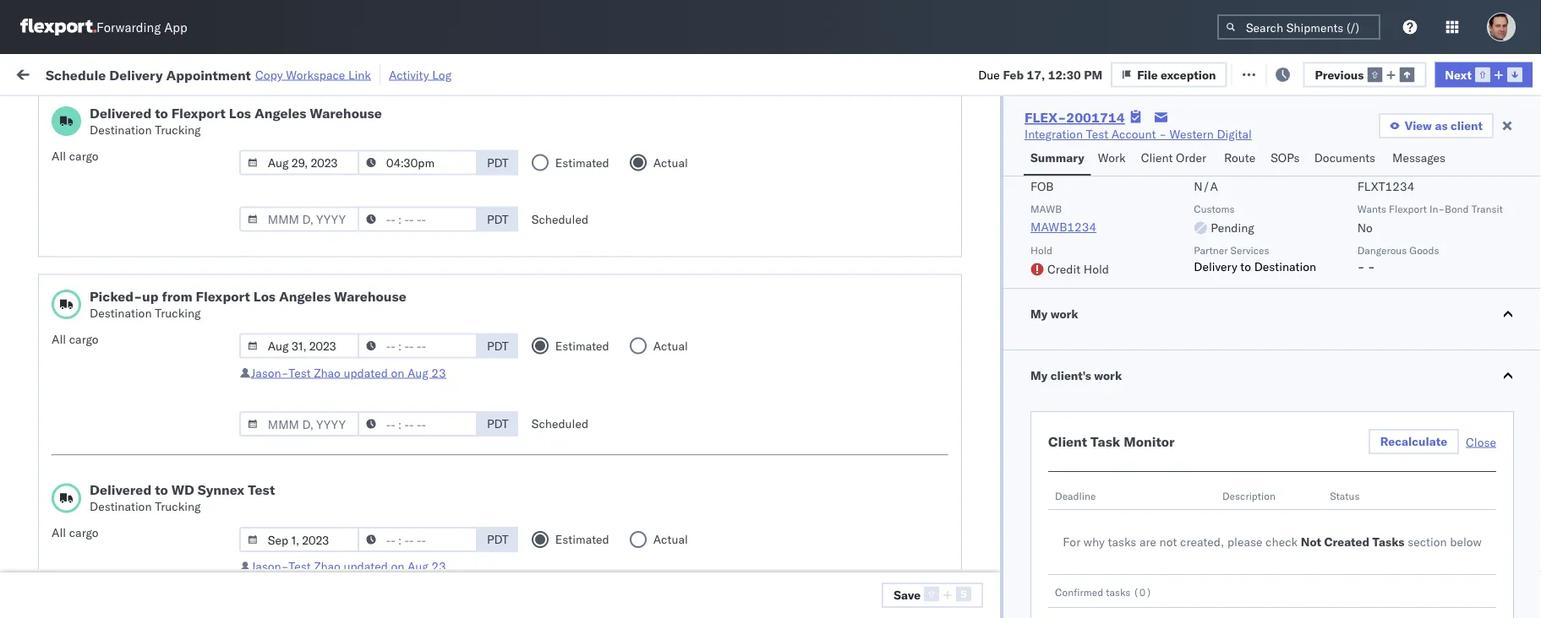 Task type: describe. For each thing, give the bounding box(es) containing it.
trucking inside delivered to flexport los angeles warehouse destination trucking
[[155, 123, 201, 137]]

upload for upload proof of delivery
[[39, 443, 77, 457]]

2 vertical spatial bookings
[[765, 592, 815, 607]]

0 vertical spatial on
[[413, 66, 427, 80]]

demo123 for 12:00 am pst, feb 25, 2023
[[1153, 406, 1210, 421]]

destination inside partner services delivery to destination
[[1254, 260, 1316, 274]]

section
[[1408, 535, 1447, 550]]

1 bicu1234565, demu1232567 from the top
[[1039, 517, 1211, 532]]

9 resize handle column header from the left
[[1344, 131, 1364, 619]]

angeles, for 7:30 pm pst, feb 21, 2023
[[181, 219, 228, 234]]

1 vertical spatial digital
[[957, 146, 992, 161]]

client order button
[[1134, 143, 1217, 176]]

2 honeywell - test account from the left
[[765, 257, 904, 272]]

filtered by:
[[17, 104, 77, 118]]

numbers for mbl/mawb numbers
[[1215, 138, 1256, 151]]

mbl/mawb numbers button
[[1145, 134, 1347, 151]]

picked-up from flexport los angeles warehouse destination trucking
[[90, 288, 406, 321]]

1 resize handle column header from the left
[[252, 131, 272, 619]]

view
[[1405, 118, 1432, 133]]

2 jason- from the top
[[251, 560, 289, 575]]

deadline inside button
[[282, 138, 323, 151]]

pst, for schedule delivery appointment button
[[332, 257, 358, 272]]

feb for schedule delivery appointment button
[[361, 257, 382, 272]]

5 schedule pickup from los angeles, ca from the top
[[39, 554, 247, 569]]

wants flexport in-bond transit no
[[1358, 202, 1503, 235]]

4 ocean fcl from the top
[[537, 555, 596, 570]]

3 schedule pickup from los angeles, ca from the top
[[39, 480, 247, 495]]

3 schedule pickup from los angeles, ca link from the top
[[39, 479, 247, 496]]

work inside button
[[1051, 307, 1078, 322]]

forwarding app
[[96, 19, 187, 35]]

1 pdt from the top
[[487, 156, 509, 170]]

international
[[39, 153, 107, 168]]

0 vertical spatial my
[[17, 61, 44, 85]]

2 vertical spatial bookings test consignee
[[765, 592, 900, 607]]

1 jason-test zhao updated on aug 23 from the top
[[251, 366, 446, 381]]

integration test account - western digital link
[[1025, 126, 1252, 143]]

1 vertical spatial integration test account - western digital
[[765, 146, 992, 161]]

1 vertical spatial bookings
[[765, 555, 815, 570]]

route
[[1224, 150, 1256, 165]]

description
[[1222, 490, 1276, 503]]

12:00 am pst, feb 25, 2023
[[282, 406, 443, 421]]

2 updated from the top
[[344, 560, 388, 575]]

1 horizontal spatial 2001714
[[1066, 109, 1125, 126]]

2 23 from the top
[[431, 560, 446, 575]]

schedule pickup from los angeles, ca link for 11:59 pm pst, feb 21, 2023
[[39, 293, 247, 310]]

0 horizontal spatial exception
[[1161, 67, 1216, 82]]

9:00
[[282, 443, 308, 458]]

2 zhao from the top
[[314, 560, 341, 575]]

schedule pickup from los angeles, ca button for 11:59 pm pst, mar 2, 2023
[[39, 516, 247, 535]]

picked-
[[90, 288, 142, 305]]

6 ocean from the top
[[537, 555, 571, 570]]

for
[[161, 105, 175, 118]]

am for 12:00
[[318, 406, 337, 421]]

schedule pickup from los angeles international airport button
[[39, 136, 250, 171]]

25, for 9:00 am pst, feb 25, 2023
[[385, 443, 404, 458]]

services
[[1231, 244, 1269, 257]]

flexport. image
[[20, 19, 96, 36]]

import work button
[[136, 54, 220, 92]]

2 flex-1911466 from the top
[[926, 555, 1013, 570]]

4 fcl from the top
[[574, 555, 596, 570]]

client task monitor
[[1048, 434, 1175, 451]]

1 horizontal spatial 12:30
[[1048, 67, 1081, 82]]

confirm delivery button
[[39, 405, 129, 423]]

snoozed
[[350, 105, 389, 118]]

1 -- : -- -- text field from the top
[[357, 150, 478, 176]]

4 pdt from the top
[[487, 417, 509, 432]]

2 -- : -- -- text field from the top
[[357, 334, 478, 359]]

flexport inside wants flexport in-bond transit no
[[1389, 202, 1427, 215]]

los for "schedule pickup from los angeles international airport" link
[[159, 137, 178, 151]]

1 updated from the top
[[344, 366, 388, 381]]

all for delivered to flexport los angeles warehouse
[[52, 149, 66, 164]]

from for 11:59 pm pst, mar 2, 2023
[[132, 517, 156, 532]]

--
[[1153, 592, 1168, 607]]

ca for 7:30 pm pst, feb 21, 2023
[[231, 219, 247, 234]]

demo123 for 11:59 pm pst, feb 23, 2023
[[1153, 332, 1210, 347]]

0 vertical spatial bookings test consignee
[[651, 332, 786, 347]]

batch action button
[[1421, 60, 1532, 86]]

2 aug from the top
[[408, 560, 428, 575]]

feb left the 24,
[[362, 369, 383, 384]]

2 flexport demo consignee from the top
[[651, 555, 789, 570]]

schedule for 3rd schedule pickup from los angeles, ca link from the top
[[39, 480, 89, 495]]

3 bicu1234565, from the top
[[1039, 592, 1122, 607]]

maeu1234567 for schedule delivery appointment
[[1039, 257, 1124, 272]]

1 vertical spatial hold
[[1084, 262, 1109, 277]]

1 honeywell from the left
[[651, 257, 707, 272]]

12:30 pm pst, feb 17, 2023
[[282, 146, 443, 161]]

2 2, from the top
[[393, 555, 405, 570]]

schedule pickup from los angeles international airport link
[[39, 136, 250, 170]]

5 resize handle column header from the left
[[736, 131, 757, 619]]

3 actual from the top
[[653, 533, 688, 548]]

feb for 11:59 pm pst, feb 21, 2023's schedule pickup from los angeles, ca button
[[368, 295, 389, 309]]

am for 9:30
[[311, 369, 330, 384]]

1 horizontal spatial integration test account - western digital
[[1025, 127, 1252, 142]]

schedule delivery appointment button
[[39, 256, 208, 274]]

mmm d, yyyy text field for 2nd -- : -- -- text field from the bottom of the page
[[239, 412, 359, 438]]

forwarding
[[96, 19, 161, 35]]

documents button
[[1308, 143, 1386, 176]]

due feb 17, 12:30 pm
[[978, 67, 1103, 82]]

credit
[[1048, 262, 1081, 277]]

are
[[1140, 535, 1157, 550]]

trucking inside picked-up from flexport los angeles warehouse destination trucking
[[155, 306, 201, 321]]

2 demo from the top
[[698, 555, 730, 570]]

5 pdt from the top
[[487, 533, 509, 548]]

0 vertical spatial my work
[[17, 61, 92, 85]]

3 pdt from the top
[[487, 339, 509, 354]]

3 -- : -- -- text field from the top
[[357, 412, 478, 438]]

ocean lcl for schedule delivery appointment
[[537, 257, 595, 272]]

schedule pickup from los angeles international airport
[[39, 137, 224, 168]]

ready
[[128, 105, 158, 118]]

delivered to wd synnex test destination trucking
[[90, 482, 275, 515]]

0 horizontal spatial western
[[910, 146, 954, 161]]

0 horizontal spatial file exception
[[1137, 67, 1216, 82]]

3 flex-1911466 from the top
[[926, 592, 1013, 607]]

angeles, for 11:59 pm pst, feb 23, 2023
[[175, 331, 221, 346]]

flex-1977428 for 7:30 pm pst, feb 21, 2023
[[926, 220, 1013, 235]]

0 horizontal spatial work
[[48, 61, 92, 85]]

1 horizontal spatial work
[[1098, 150, 1126, 165]]

4 11:59 from the top
[[282, 555, 315, 570]]

1 horizontal spatial exception
[[1277, 66, 1332, 80]]

up
[[142, 288, 158, 305]]

maeu1234567 for confirm pickup from los angeles, ca
[[1039, 369, 1124, 383]]

ocean fcl for confirm delivery
[[537, 406, 596, 421]]

all for picked-up from flexport los angeles warehouse
[[52, 332, 66, 347]]

205 on track
[[388, 66, 457, 80]]

los for fifth schedule pickup from los angeles, ca link from the top of the page
[[159, 554, 178, 569]]

goods
[[1410, 244, 1439, 257]]

delivery inside partner services delivery to destination
[[1194, 260, 1237, 274]]

1 bicu1234565, from the top
[[1039, 517, 1122, 532]]

1 ag from the left
[[816, 443, 833, 458]]

estimated for picked-up from flexport los angeles warehouse
[[555, 339, 609, 354]]

pst, for schedule pickup from los angeles, ca button for 7:30 pm pst, feb 21, 2023
[[332, 220, 358, 235]]

1 aug from the top
[[408, 366, 428, 381]]

ca for 11:59 pm pst, feb 23, 2023
[[224, 331, 240, 346]]

ocean for schedule pickup from los angeles, ca button for 7:30 pm pst, feb 21, 2023
[[537, 220, 571, 235]]

12:00
[[282, 406, 315, 421]]

activity log
[[389, 67, 452, 82]]

pst, for schedule pickup from los angeles international airport button
[[339, 146, 365, 161]]

import work
[[142, 66, 213, 80]]

angeles for flexport
[[254, 105, 306, 122]]

2023 for "schedule pickup from los angeles international airport" link
[[413, 146, 443, 161]]

pst, for 11:59 pm pst, feb 21, 2023's schedule pickup from los angeles, ca button
[[339, 295, 365, 309]]

2 1911466 from the top
[[962, 555, 1013, 570]]

3 1911466 from the top
[[962, 592, 1013, 607]]

confirm for 9:30 am pst, feb 24, 2023
[[39, 368, 82, 383]]

clearance
[[131, 182, 185, 197]]

pending
[[1211, 221, 1255, 235]]

2 resize handle column header from the left
[[446, 131, 467, 619]]

order
[[1176, 150, 1207, 165]]

from for 9:30 am pst, feb 24, 2023
[[125, 368, 149, 383]]

at
[[335, 66, 346, 80]]

1 mar from the top
[[368, 518, 391, 533]]

wi
[[1414, 592, 1426, 607]]

lcl for schedule delivery appointment
[[574, 257, 595, 272]]

view as client button
[[1379, 113, 1494, 139]]

customs inside 'button'
[[80, 182, 128, 197]]

from for 7:30 pm pst, feb 21, 2023
[[132, 219, 156, 234]]

1 horizontal spatial digital
[[1217, 127, 1252, 142]]

upload proof of delivery link
[[39, 442, 169, 459]]

trucking inside delivered to wd synnex test destination trucking
[[155, 500, 201, 515]]

fcl for schedule pickup from los angeles, ca
[[574, 518, 596, 533]]

1 horizontal spatial file exception
[[1253, 66, 1332, 80]]

7:30 for schedule delivery appointment
[[282, 257, 308, 272]]

schedule pickup from los angeles, ca for 11:59 pm pst, mar 2, 2023
[[39, 517, 247, 532]]

4 -- : -- -- text field from the top
[[357, 528, 478, 553]]

for why tasks are not created, please check not created tasks section below
[[1063, 535, 1482, 550]]

my work inside button
[[1031, 307, 1078, 322]]

progress
[[264, 105, 306, 118]]

jason-test zhao updated on aug 23 button for 3rd -- : -- -- text field from the bottom of the page
[[251, 366, 446, 381]]

messages button
[[1386, 143, 1455, 176]]

confirmed tasks ( 0 )
[[1055, 586, 1152, 599]]

0 vertical spatial western
[[1170, 127, 1214, 142]]

1 honeywell - test account from the left
[[651, 257, 790, 272]]

1 1911466 from the top
[[962, 518, 1013, 533]]

angeles inside picked-up from flexport los angeles warehouse destination trucking
[[279, 288, 331, 305]]

2 mar from the top
[[368, 555, 391, 570]]

pickup for 11:59 pm pst, mar 2, 2023
[[92, 517, 128, 532]]

upload proof of delivery button
[[39, 442, 169, 460]]

message
[[227, 66, 274, 80]]

cargo for delivered to flexport los angeles warehouse
[[69, 149, 99, 164]]

7:30 pm pst, feb 21, 2023 for schedule pickup from los angeles, ca
[[282, 220, 435, 235]]

proof
[[80, 443, 109, 457]]

Search Shipments (/) text field
[[1217, 14, 1381, 40]]

0 vertical spatial 17,
[[1027, 67, 1045, 82]]

9:00 am pst, feb 25, 2023
[[282, 443, 436, 458]]

container numbers button
[[1031, 128, 1128, 158]]

from inside picked-up from flexport los angeles warehouse destination trucking
[[162, 288, 192, 305]]

0 vertical spatial bookings
[[651, 332, 700, 347]]

workitem button
[[10, 134, 255, 151]]

scheduled for picked-up from flexport los angeles warehouse
[[532, 417, 589, 432]]

app
[[164, 19, 187, 35]]

schedule delivery appointment
[[39, 257, 208, 271]]

flxt1234
[[1358, 179, 1415, 194]]

close button
[[1466, 435, 1496, 450]]

mode
[[537, 138, 563, 151]]

mmm d, yyyy text field for first -- : -- -- text field from the top
[[239, 150, 359, 176]]

appointment for schedule delivery appointment
[[138, 257, 208, 271]]

7:30 for schedule pickup from los angeles, ca
[[282, 220, 308, 235]]

wd
[[171, 482, 194, 499]]

delivered for delivered to wd synnex test
[[90, 482, 152, 499]]

airport
[[111, 153, 148, 168]]

dangerous
[[1358, 244, 1407, 257]]

close
[[1466, 435, 1496, 450]]

1 zhao from the top
[[314, 366, 341, 381]]

delivered for delivered to flexport los angeles warehouse
[[90, 105, 152, 122]]

3 resize handle column header from the left
[[508, 131, 528, 619]]

2 ag from the left
[[931, 443, 947, 458]]

1 23 from the top
[[431, 366, 446, 381]]

7 resize handle column header from the left
[[1010, 131, 1031, 619]]

0 horizontal spatial work
[[184, 66, 213, 80]]

test
[[1373, 592, 1393, 607]]

2 017482927423 from the top
[[1153, 443, 1241, 458]]

my for my work button
[[1031, 307, 1048, 322]]

schedule for fifth schedule pickup from los angeles, ca link from the top of the page
[[39, 554, 89, 569]]

check
[[1266, 535, 1298, 550]]

client for client order
[[1141, 150, 1173, 165]]

not
[[1301, 535, 1321, 550]]

los inside delivered to flexport los angeles warehouse destination trucking
[[229, 105, 251, 122]]

schedule delivery appointment copy workspace link
[[46, 66, 371, 83]]

1 2, from the top
[[393, 518, 405, 533]]

4 resize handle column header from the left
[[622, 131, 642, 619]]

client
[[1451, 118, 1483, 133]]

1 horizontal spatial file
[[1253, 66, 1274, 80]]

2 on from the left
[[910, 443, 928, 458]]

pickup for 7:30 pm pst, feb 21, 2023
[[92, 219, 128, 234]]

1 11:59 pm pst, mar 2, 2023 from the top
[[282, 518, 437, 533]]

ocean lcl for schedule pickup from los angeles, ca
[[537, 220, 595, 235]]

partner
[[1194, 244, 1228, 257]]

by:
[[61, 104, 77, 118]]

1 horizontal spatial flex-2001714
[[1025, 109, 1125, 126]]

1 integration test account - on ag from the left
[[651, 443, 833, 458]]

0 vertical spatial mawb1234
[[1153, 146, 1219, 161]]

1 jason- from the top
[[251, 366, 289, 381]]

am for 9:00
[[311, 443, 330, 458]]

1 on from the left
[[796, 443, 813, 458]]

angeles, for 11:59 pm pst, mar 2, 2023
[[181, 517, 228, 532]]

1 flexport demo consignee from the top
[[651, 518, 789, 533]]

760
[[310, 66, 332, 80]]

action
[[1483, 66, 1521, 80]]

0 horizontal spatial 17,
[[392, 146, 410, 161]]

summary
[[1031, 150, 1084, 165]]

status : ready for work, blocked, in progress
[[91, 105, 306, 118]]

2 flex-1977428 from the top
[[926, 257, 1013, 272]]

feb for upload proof of delivery button
[[362, 443, 383, 458]]

forwarding app link
[[20, 19, 187, 36]]

for
[[1063, 535, 1081, 550]]

from for 11:59 pm pst, feb 23, 2023
[[125, 331, 149, 346]]

actions
[[1489, 138, 1524, 151]]

1 vertical spatial bookings test consignee
[[765, 555, 900, 570]]

11 resize handle column header from the left
[[1511, 131, 1531, 619]]

los for schedule pickup from los angeles, ca link associated with 11:59 pm pst, feb 21, 2023
[[159, 294, 178, 309]]

11:59 pm pst, feb 21, 2023
[[282, 295, 443, 309]]

1977428 for 7:30 pm pst, feb 21, 2023
[[962, 220, 1013, 235]]

destination inside delivered to wd synnex test destination trucking
[[90, 500, 152, 515]]

)
[[1146, 586, 1152, 599]]

1 vertical spatial 12:30
[[282, 146, 315, 161]]

4 schedule pickup from los angeles, ca button from the top
[[39, 553, 247, 572]]

mawb
[[1031, 202, 1062, 215]]

flexport inside delivered to flexport los angeles warehouse destination trucking
[[171, 105, 226, 122]]

created,
[[1180, 535, 1224, 550]]

to inside partner services delivery to destination
[[1241, 260, 1251, 274]]

mawb1234 inside flxt1234 mawb mawb1234
[[1031, 220, 1097, 235]]

1 horizontal spatial customs
[[1194, 202, 1235, 215]]

1 horizontal spatial deadline
[[1055, 490, 1096, 503]]

1 vertical spatial flex-2001714
[[926, 146, 1013, 161]]

2 honeywell from the left
[[765, 257, 821, 272]]

Search Work text field
[[973, 60, 1158, 86]]

confirmed
[[1055, 586, 1104, 599]]

next
[[1445, 67, 1472, 82]]

0 horizontal spatial hold
[[1031, 244, 1053, 257]]

credit hold
[[1048, 262, 1109, 277]]

2 bicu1234565, from the top
[[1039, 555, 1122, 569]]



Task type: locate. For each thing, give the bounding box(es) containing it.
2023 for schedule pickup from los angeles, ca link associated with 11:59 pm pst, feb 21, 2023
[[413, 295, 443, 309]]

2,
[[393, 518, 405, 533], [393, 555, 405, 570]]

status for status : ready for work, blocked, in progress
[[91, 105, 121, 118]]

1 vertical spatial work
[[1051, 307, 1078, 322]]

container
[[1039, 131, 1084, 144]]

2001714 left summary
[[962, 146, 1013, 161]]

schedule for 11:59 pm pst, mar 2, 2023's schedule pickup from los angeles, ca link
[[39, 517, 89, 532]]

from for 11:59 pm pst, feb 21, 2023
[[132, 294, 156, 309]]

schedule delivery appointment link
[[39, 256, 208, 273]]

17,
[[1027, 67, 1045, 82], [392, 146, 410, 161]]

confirm pickup from los angeles, ca link for 11:59 pm pst, feb 23, 2023
[[39, 330, 240, 347]]

12:30
[[1048, 67, 1081, 82], [282, 146, 315, 161]]

bookings test consignee
[[651, 332, 786, 347], [765, 555, 900, 570], [765, 592, 900, 607]]

1 horizontal spatial western
[[1170, 127, 1214, 142]]

flex-2150210 up flex-1919147 at the right
[[926, 443, 1013, 458]]

ca for 9:30 am pst, feb 24, 2023
[[224, 368, 240, 383]]

mawb1234
[[1153, 146, 1219, 161], [1031, 220, 1097, 235]]

flex-1911408 up flex-1919147 at the right
[[926, 406, 1013, 421]]

1 vertical spatial status
[[1330, 490, 1360, 503]]

2 lcl from the top
[[574, 257, 595, 272]]

ocean
[[537, 220, 571, 235], [537, 257, 571, 272], [537, 332, 571, 347], [537, 406, 571, 421], [537, 518, 571, 533], [537, 555, 571, 570]]

due
[[978, 67, 1000, 82]]

angeles, for 11:59 pm pst, feb 21, 2023
[[181, 294, 228, 309]]

2 11:59 pm pst, mar 2, 2023 from the top
[[282, 555, 437, 570]]

ocean for schedule delivery appointment button
[[537, 257, 571, 272]]

17, right due
[[1027, 67, 1045, 82]]

2 vertical spatial maeu1234567
[[1039, 369, 1124, 383]]

pst,
[[339, 146, 365, 161], [332, 220, 358, 235], [332, 257, 358, 272], [339, 295, 365, 309], [339, 332, 365, 347], [333, 369, 359, 384], [340, 406, 366, 421], [333, 443, 359, 458], [339, 518, 365, 533], [339, 555, 365, 570]]

confirm for 11:59 pm pst, feb 23, 2023
[[39, 331, 82, 346]]

1911408 for 11:59 pm pst, feb 23, 2023
[[962, 332, 1013, 347]]

0 vertical spatial work
[[48, 61, 92, 85]]

copy
[[255, 67, 283, 82]]

activity
[[389, 67, 429, 82]]

017482927423 up description
[[1153, 443, 1241, 458]]

1 vertical spatial bicu1234565,
[[1039, 555, 1122, 569]]

file exception up mbl/mawb
[[1137, 67, 1216, 82]]

2 vertical spatial actual
[[653, 533, 688, 548]]

air for 9:00 am pst, feb 25, 2023
[[537, 443, 552, 458]]

1 upload from the top
[[39, 182, 77, 197]]

recalculate
[[1380, 435, 1447, 449]]

2 7:30 from the top
[[282, 257, 308, 272]]

0 vertical spatial actual
[[653, 156, 688, 170]]

confirm pickup from los angeles, ca up confirm delivery
[[39, 368, 240, 383]]

feb down 12:30 pm pst, feb 17, 2023
[[361, 220, 382, 235]]

1919147
[[962, 481, 1013, 495]]

client for client task monitor
[[1048, 434, 1087, 451]]

delivered inside delivered to flexport los angeles warehouse destination trucking
[[90, 105, 152, 122]]

tasks left (
[[1106, 586, 1131, 599]]

2 fcl from the top
[[574, 406, 596, 421]]

warehouse inside delivered to flexport los angeles warehouse destination trucking
[[310, 105, 382, 122]]

1 vertical spatial tasks
[[1106, 586, 1131, 599]]

blocked,
[[207, 105, 249, 118]]

numbers inside button
[[1215, 138, 1256, 151]]

0 horizontal spatial 12:30
[[282, 146, 315, 161]]

1 horizontal spatial 17,
[[1027, 67, 1045, 82]]

delivery for schedule delivery appointment
[[92, 257, 135, 271]]

1 vertical spatial 2,
[[393, 555, 405, 570]]

-- : -- -- text field
[[357, 150, 478, 176], [357, 334, 478, 359], [357, 412, 478, 438], [357, 528, 478, 553]]

am right the 9:00
[[311, 443, 330, 458]]

1 vertical spatial 23
[[431, 560, 446, 575]]

delivery right of
[[126, 443, 169, 457]]

work down credit
[[1051, 307, 1078, 322]]

work button
[[1091, 143, 1134, 176]]

confirm delivery link
[[39, 405, 129, 421]]

ocean fcl for confirm pickup from los angeles, ca
[[537, 332, 596, 347]]

1 017482927423 from the top
[[1153, 183, 1241, 198]]

batch action
[[1447, 66, 1521, 80]]

ocean for confirm delivery button
[[537, 406, 571, 421]]

flex-2150210 left fob
[[926, 183, 1013, 198]]

2 schedule pickup from los angeles, ca link from the top
[[39, 293, 247, 310]]

test inside delivered to wd synnex test destination trucking
[[248, 482, 275, 499]]

all
[[52, 149, 66, 164], [52, 332, 66, 347], [52, 526, 66, 541]]

1 all from the top
[[52, 149, 66, 164]]

1911408 up 1919147
[[962, 406, 1013, 421]]

flxt00001977428a for schedule pickup from los angeles, ca
[[1153, 220, 1270, 235]]

to left work,
[[155, 105, 168, 122]]

11:59 for schedule pickup from los angeles, ca link associated with 11:59 pm pst, feb 21, 2023
[[282, 295, 315, 309]]

to for delivered to flexport los angeles warehouse
[[155, 105, 168, 122]]

angeles up 11:59 pm pst, feb 23, 2023
[[279, 288, 331, 305]]

pickup inside schedule pickup from los angeles international airport
[[92, 137, 128, 151]]

flex-2001714 link
[[1025, 109, 1125, 126]]

track
[[430, 66, 457, 80]]

warehouse inside picked-up from flexport los angeles warehouse destination trucking
[[334, 288, 406, 305]]

my down credit
[[1031, 307, 1048, 322]]

3 fcl from the top
[[574, 518, 596, 533]]

0 vertical spatial scheduled
[[532, 212, 589, 227]]

partner services delivery to destination
[[1194, 244, 1316, 274]]

maeu1234567 up task in the right bottom of the page
[[1039, 369, 1124, 383]]

ocean fcl
[[537, 332, 596, 347], [537, 406, 596, 421], [537, 518, 596, 533], [537, 555, 596, 570]]

feb down 12:00 am pst, feb 25, 2023
[[362, 443, 383, 458]]

appointment up up
[[138, 257, 208, 271]]

2 2150210 from the top
[[962, 443, 1013, 458]]

risk
[[349, 66, 369, 80]]

2 confirm pickup from los angeles, ca link from the top
[[39, 367, 240, 384]]

digital down due
[[957, 146, 992, 161]]

1 flex-2150210 from the top
[[926, 183, 1013, 198]]

flex-1919147 button
[[898, 476, 1017, 500], [898, 476, 1017, 500]]

1 vertical spatial appointment
[[138, 257, 208, 271]]

digital up route
[[1217, 127, 1252, 142]]

2 ocean from the top
[[537, 257, 571, 272]]

2 7:30 pm pst, feb 21, 2023 from the top
[[282, 257, 435, 272]]

client order
[[1141, 150, 1207, 165]]

maeu1234567 for schedule pickup from los angeles, ca
[[1039, 220, 1124, 235]]

6 resize handle column header from the left
[[870, 131, 890, 619]]

8 resize handle column header from the left
[[1124, 131, 1145, 619]]

cargo for delivered to wd synnex test
[[69, 526, 99, 541]]

feb up 11:59 pm pst, feb 21, 2023
[[361, 257, 382, 272]]

0 vertical spatial confirm pickup from los angeles, ca link
[[39, 330, 240, 347]]

3 confirm from the top
[[39, 405, 82, 420]]

maeu1234567 down mawb at the top of page
[[1039, 220, 1124, 235]]

3 ocean from the top
[[537, 332, 571, 347]]

delivery up picked-
[[92, 257, 135, 271]]

all for delivered to wd synnex test
[[52, 526, 66, 541]]

file down search shipments (/) text box
[[1253, 66, 1274, 80]]

1 vertical spatial 11:59 pm pst, mar 2, 2023
[[282, 555, 437, 570]]

2023 for confirm delivery 'link'
[[414, 406, 443, 421]]

2 vertical spatial my
[[1031, 369, 1048, 383]]

feb for schedule pickup from los angeles, ca button for 7:30 pm pst, feb 21, 2023
[[361, 220, 382, 235]]

1 vertical spatial flxt00001977428a
[[1153, 257, 1270, 272]]

1 vertical spatial all
[[52, 332, 66, 347]]

documents inside button
[[1314, 150, 1376, 165]]

1 vertical spatial flexport demo consignee
[[651, 555, 789, 570]]

2 vertical spatial angeles
[[279, 288, 331, 305]]

flex-1911466 right save in the bottom of the page
[[926, 592, 1013, 607]]

2 bicu1234565, demu1232567 from the top
[[1039, 555, 1211, 569]]

work down integration test account - western digital link
[[1098, 150, 1126, 165]]

warehouse
[[310, 105, 382, 122], [334, 288, 406, 305]]

schedule inside schedule pickup from los angeles international airport
[[39, 137, 89, 151]]

1 air from the top
[[537, 146, 552, 161]]

flexport inside picked-up from flexport los angeles warehouse destination trucking
[[196, 288, 250, 305]]

delivered up workitem button at the left
[[90, 105, 152, 122]]

1 vertical spatial angeles
[[181, 137, 224, 151]]

pst, for schedule pickup from los angeles, ca button for 11:59 pm pst, mar 2, 2023
[[339, 518, 365, 533]]

flex-1977428 for 9:30 am pst, feb 24, 2023
[[926, 369, 1013, 384]]

destination down services
[[1254, 260, 1316, 274]]

1 2150210 from the top
[[962, 183, 1013, 198]]

2 flxt00001977428a from the top
[[1153, 257, 1270, 272]]

0 vertical spatial status
[[91, 105, 121, 118]]

1 vertical spatial 1911408
[[962, 406, 1013, 421]]

ca for 11:59 pm pst, mar 2, 2023
[[231, 517, 247, 532]]

los inside picked-up from flexport los angeles warehouse destination trucking
[[253, 288, 276, 305]]

1 vertical spatial upload
[[39, 443, 77, 457]]

2 integration test account - on ag from the left
[[765, 443, 947, 458]]

0 vertical spatial work
[[184, 66, 213, 80]]

confirm pickup from los angeles, ca link for 9:30 am pst, feb 24, 2023
[[39, 367, 240, 384]]

2 pdt from the top
[[487, 212, 509, 227]]

2001714
[[1066, 109, 1125, 126], [962, 146, 1013, 161]]

4 schedule pickup from los angeles, ca link from the top
[[39, 516, 247, 533]]

status for status
[[1330, 490, 1360, 503]]

3 flex-1977428 from the top
[[926, 369, 1013, 384]]

status right by:
[[91, 105, 121, 118]]

ca
[[231, 219, 247, 234], [231, 294, 247, 309], [224, 331, 240, 346], [224, 368, 240, 383], [231, 480, 247, 495], [231, 517, 247, 532], [231, 554, 247, 569]]

confirm pickup from los angeles, ca link down up
[[39, 330, 240, 347]]

appointment inside schedule delivery appointment 'link'
[[138, 257, 208, 271]]

mbl/mawb numbers
[[1153, 138, 1256, 151]]

from inside schedule pickup from los angeles international airport
[[132, 137, 156, 151]]

destination
[[90, 123, 152, 137], [1254, 260, 1316, 274], [90, 306, 152, 321], [90, 500, 152, 515]]

angeles inside schedule pickup from los angeles international airport
[[181, 137, 224, 151]]

los for 11:59 pm pst, mar 2, 2023's schedule pickup from los angeles, ca link
[[159, 517, 178, 532]]

21, for flex-1977428
[[385, 220, 403, 235]]

21, up 23,
[[392, 295, 410, 309]]

0 vertical spatial 7:30 pm pst, feb 21, 2023
[[282, 220, 435, 235]]

air for 12:30 pm pst, feb 17, 2023
[[537, 146, 552, 161]]

25, down the 24,
[[393, 406, 411, 421]]

1911466 right save in the bottom of the page
[[962, 592, 1013, 607]]

my inside "button"
[[1031, 369, 1048, 383]]

pickup for 11:59 pm pst, feb 23, 2023
[[85, 331, 122, 346]]

mmm d, yyyy text field for first -- : -- -- text field from the bottom
[[239, 528, 359, 553]]

0 vertical spatial 2001714
[[1066, 109, 1125, 126]]

4 mmm d, yyyy text field from the top
[[239, 412, 359, 438]]

exception up mbl/mawb
[[1161, 67, 1216, 82]]

delivery inside 'link'
[[92, 257, 135, 271]]

bicu1234565, demu1232567
[[1039, 517, 1211, 532], [1039, 555, 1211, 569], [1039, 592, 1211, 607]]

flex-1911408 down flex-1891264 on the right of the page
[[926, 332, 1013, 347]]

angeles down copy
[[254, 105, 306, 122]]

filtered
[[17, 104, 58, 118]]

ocean fcl for schedule pickup from los angeles, ca
[[537, 518, 596, 533]]

feb
[[1003, 67, 1024, 82], [368, 146, 389, 161], [361, 220, 382, 235], [361, 257, 382, 272], [368, 295, 389, 309], [368, 332, 389, 347], [362, 369, 383, 384], [369, 406, 390, 421], [362, 443, 383, 458]]

1911408 down 1891264
[[962, 332, 1013, 347]]

summary button
[[1024, 143, 1091, 176]]

file up integration test account - western digital link
[[1137, 67, 1158, 82]]

1 ocean lcl from the top
[[537, 220, 595, 235]]

feb up 11:59 pm pst, feb 23, 2023
[[368, 295, 389, 309]]

trucking down wd
[[155, 500, 201, 515]]

flex-1911466 up save button
[[926, 555, 1013, 570]]

deadline down progress
[[282, 138, 323, 151]]

flex-2001714 down due
[[926, 146, 1013, 161]]

flex-1891264 button
[[898, 290, 1017, 314], [898, 290, 1017, 314]]

my up the filtered
[[17, 61, 44, 85]]

1 fcl from the top
[[574, 332, 596, 347]]

0 horizontal spatial client
[[1048, 434, 1087, 451]]

delivery for confirm delivery
[[85, 405, 129, 420]]

0 horizontal spatial status
[[91, 105, 121, 118]]

7:30 pm pst, feb 21, 2023 up 11:59 pm pst, feb 21, 2023
[[282, 257, 435, 272]]

ag
[[816, 443, 833, 458], [931, 443, 947, 458]]

0 vertical spatial deadline
[[282, 138, 323, 151]]

1 7:30 from the top
[[282, 220, 308, 235]]

1911408
[[962, 332, 1013, 347], [962, 406, 1013, 421]]

client left task in the right bottom of the page
[[1048, 434, 1087, 451]]

21, down 12:30 pm pst, feb 17, 2023
[[385, 220, 403, 235]]

2 confirm pickup from los angeles, ca button from the top
[[39, 367, 240, 386]]

work inside "button"
[[1094, 369, 1122, 383]]

2 ocean lcl from the top
[[537, 257, 595, 272]]

25, down 12:00 am pst, feb 25, 2023
[[385, 443, 404, 458]]

2023
[[413, 146, 443, 161], [406, 220, 435, 235], [406, 257, 435, 272], [413, 295, 443, 309], [413, 332, 443, 347], [407, 369, 436, 384], [414, 406, 443, 421], [407, 443, 436, 458], [407, 518, 437, 533], [407, 555, 437, 570]]

documents inside 'button'
[[188, 182, 249, 197]]

0 vertical spatial customs
[[80, 182, 128, 197]]

0 vertical spatial tasks
[[1108, 535, 1137, 550]]

0 vertical spatial bicu1234565, demu1232567
[[1039, 517, 1211, 532]]

0 vertical spatial 2150210
[[962, 183, 1013, 198]]

delivery inside 'link'
[[85, 405, 129, 420]]

MMM D, YYYY text field
[[239, 150, 359, 176], [239, 207, 359, 232], [239, 334, 359, 359], [239, 412, 359, 438], [239, 528, 359, 553]]

1 horizontal spatial numbers
[[1215, 138, 1256, 151]]

flxt00001977428a
[[1153, 220, 1270, 235], [1153, 257, 1270, 272]]

1891264
[[962, 295, 1013, 309]]

1 actual from the top
[[653, 156, 688, 170]]

1 11:59 from the top
[[282, 295, 315, 309]]

trucking
[[155, 123, 201, 137], [155, 306, 201, 321], [155, 500, 201, 515]]

lcl for schedule pickup from los angeles, ca
[[574, 220, 595, 235]]

destination down the :
[[90, 123, 152, 137]]

workitem
[[19, 138, 63, 151]]

flex-1911466 down flex-1919147 at the right
[[926, 518, 1013, 533]]

bicu1234565, up for
[[1039, 517, 1122, 532]]

1 schedule pickup from los angeles, ca from the top
[[39, 219, 247, 234]]

cargo
[[69, 149, 99, 164], [69, 332, 99, 347], [69, 526, 99, 541]]

numbers inside container numbers
[[1039, 145, 1081, 158]]

3 ocean fcl from the top
[[537, 518, 596, 533]]

3 estimated from the top
[[555, 533, 609, 548]]

0 vertical spatial 11:59 pm pst, mar 2, 2023
[[282, 518, 437, 533]]

pst, for upload proof of delivery button
[[333, 443, 359, 458]]

205
[[388, 66, 410, 80]]

work right client's
[[1094, 369, 1122, 383]]

0 horizontal spatial on
[[796, 443, 813, 458]]

0 vertical spatial flexport demo consignee
[[651, 518, 789, 533]]

1977428 for 9:30 am pst, feb 24, 2023
[[962, 369, 1013, 384]]

1 horizontal spatial honeywell
[[765, 257, 821, 272]]

2 vertical spatial 21,
[[392, 295, 410, 309]]

integration
[[1025, 127, 1083, 142], [765, 146, 823, 161], [651, 443, 709, 458], [765, 443, 823, 458]]

2 vertical spatial am
[[311, 443, 330, 458]]

2 delivered from the top
[[90, 482, 152, 499]]

to
[[155, 105, 168, 122], [1241, 260, 1251, 274], [155, 482, 168, 499]]

bond
[[1445, 202, 1469, 215]]

fcl
[[574, 332, 596, 347], [574, 406, 596, 421], [574, 518, 596, 533], [574, 555, 596, 570]]

0 vertical spatial flxt00001977428a
[[1153, 220, 1270, 235]]

0 vertical spatial 2,
[[393, 518, 405, 533]]

confirm pickup from los angeles, ca for 9:30
[[39, 368, 240, 383]]

my work up filtered by:
[[17, 61, 92, 85]]

0 vertical spatial appointment
[[166, 66, 251, 83]]

1 horizontal spatial documents
[[1314, 150, 1376, 165]]

feb right due
[[1003, 67, 1024, 82]]

mmm d, yyyy text field for 3rd -- : -- -- text field from the bottom of the page
[[239, 334, 359, 359]]

1 vertical spatial flex-1911408
[[926, 406, 1013, 421]]

schedule inside 'link'
[[39, 257, 89, 271]]

flexport
[[171, 105, 226, 122], [1389, 202, 1427, 215], [196, 288, 250, 305], [651, 518, 695, 533], [651, 555, 695, 570]]

017482927423 down order
[[1153, 183, 1241, 198]]

confirm pickup from los angeles, ca button down up
[[39, 330, 240, 349]]

1 demo from the top
[[698, 518, 730, 533]]

below
[[1450, 535, 1482, 550]]

schedule pickup from los angeles, ca for 11:59 pm pst, feb 21, 2023
[[39, 294, 247, 309]]

4 ocean from the top
[[537, 406, 571, 421]]

documents right clearance
[[188, 182, 249, 197]]

0 vertical spatial to
[[155, 105, 168, 122]]

exception down search shipments (/) text box
[[1277, 66, 1332, 80]]

feb down the 24,
[[369, 406, 390, 421]]

25, for 12:00 am pst, feb 25, 2023
[[393, 406, 411, 421]]

destination down of
[[90, 500, 152, 515]]

2 vertical spatial 1911466
[[962, 592, 1013, 607]]

0 horizontal spatial 2001714
[[962, 146, 1013, 161]]

flex-1891264
[[926, 295, 1013, 309]]

test inside integration test account - western digital link
[[1086, 127, 1108, 142]]

to inside delivered to flexport los angeles warehouse destination trucking
[[155, 105, 168, 122]]

2 flex-2150210 from the top
[[926, 443, 1013, 458]]

2 horizontal spatial work
[[1094, 369, 1122, 383]]

flex-1911466
[[926, 518, 1013, 533], [926, 555, 1013, 570], [926, 592, 1013, 607]]

pickup for 12:30 pm pst, feb 17, 2023
[[92, 137, 128, 151]]

my left client's
[[1031, 369, 1048, 383]]

file exception
[[1253, 66, 1332, 80], [1137, 67, 1216, 82]]

tasks
[[1108, 535, 1137, 550], [1106, 586, 1131, 599]]

save
[[894, 588, 921, 603]]

fob
[[1031, 179, 1054, 194]]

1 vertical spatial on
[[391, 366, 404, 381]]

schedule for 7:30 pm pst, feb 21, 2023 schedule pickup from los angeles, ca link
[[39, 219, 89, 234]]

schedule for schedule delivery appointment 'link'
[[39, 257, 89, 271]]

confirm pickup from los angeles, ca for 11:59
[[39, 331, 240, 346]]

appointment up status : ready for work, blocked, in progress
[[166, 66, 251, 83]]

am right 12:00
[[318, 406, 337, 421]]

2 maeu1234567 from the top
[[1039, 257, 1124, 272]]

pdt
[[487, 156, 509, 170], [487, 212, 509, 227], [487, 339, 509, 354], [487, 417, 509, 432], [487, 533, 509, 548]]

1 vertical spatial 2150210
[[962, 443, 1013, 458]]

5 schedule pickup from los angeles, ca link from the top
[[39, 553, 247, 570]]

0 vertical spatial aug
[[408, 366, 428, 381]]

1 vertical spatial bicu1234565, demu1232567
[[1039, 555, 1211, 569]]

my work down credit
[[1031, 307, 1078, 322]]

2 vertical spatial cargo
[[69, 526, 99, 541]]

2 all cargo from the top
[[52, 332, 99, 347]]

mmm d, yyyy text field for -- : -- -- text box
[[239, 207, 359, 232]]

angeles inside delivered to flexport los angeles warehouse destination trucking
[[254, 105, 306, 122]]

delivered inside delivered to wd synnex test destination trucking
[[90, 482, 152, 499]]

cargo right workitem
[[69, 149, 99, 164]]

1 vertical spatial jason-test zhao updated on aug 23
[[251, 560, 446, 575]]

view as client
[[1405, 118, 1483, 133]]

-- : -- -- text field
[[357, 207, 478, 232]]

operator
[[1373, 138, 1413, 151]]

flex-1911408 for 12:00 am pst, feb 25, 2023
[[926, 406, 1013, 421]]

0 vertical spatial documents
[[1314, 150, 1376, 165]]

bicu1234565, left (
[[1039, 592, 1122, 607]]

3 bicu1234565, demu1232567 from the top
[[1039, 592, 1211, 607]]

sops button
[[1264, 143, 1308, 176]]

sops
[[1271, 150, 1300, 165]]

0 vertical spatial delivered
[[90, 105, 152, 122]]

2 vertical spatial bicu1234565,
[[1039, 592, 1122, 607]]

appointment for schedule delivery appointment copy workspace link
[[166, 66, 251, 83]]

trucking down for
[[155, 123, 201, 137]]

appointment
[[166, 66, 251, 83], [138, 257, 208, 271]]

1 vertical spatial 1977428
[[962, 257, 1013, 272]]

numbers for container numbers
[[1039, 145, 1081, 158]]

delivery down "partner"
[[1194, 260, 1237, 274]]

schedule pickup from los angeles, ca for 7:30 pm pst, feb 21, 2023
[[39, 219, 247, 234]]

flxt00001977428a down "partner"
[[1153, 257, 1270, 272]]

1 vertical spatial demo
[[698, 555, 730, 570]]

2 1911408 from the top
[[962, 406, 1013, 421]]

my for my client's work "button"
[[1031, 369, 1048, 383]]

numbers down container
[[1039, 145, 1081, 158]]

flex-1911408 for 11:59 pm pst, feb 23, 2023
[[926, 332, 1013, 347]]

1 7:30 pm pst, feb 21, 2023 from the top
[[282, 220, 435, 235]]

2 11:59 from the top
[[282, 332, 315, 347]]

delivered down of
[[90, 482, 152, 499]]

2 actual from the top
[[653, 339, 688, 354]]

7:30 pm pst, feb 21, 2023 down 12:30 pm pst, feb 17, 2023
[[282, 220, 435, 235]]

client down integration test account - western digital link
[[1141, 150, 1173, 165]]

11:59 for 11:59 pm pst, mar 2, 2023's schedule pickup from los angeles, ca link
[[282, 518, 315, 533]]

2 mmm d, yyyy text field from the top
[[239, 207, 359, 232]]

schedule pickup from los angeles, ca link for 7:30 pm pst, feb 21, 2023
[[39, 219, 247, 235]]

1 horizontal spatial mawb1234
[[1153, 146, 1219, 161]]

7:30 pm pst, feb 21, 2023 for schedule delivery appointment
[[282, 257, 435, 272]]

resize handle column header
[[252, 131, 272, 619], [446, 131, 467, 619], [508, 131, 528, 619], [622, 131, 642, 619], [736, 131, 757, 619], [870, 131, 890, 619], [1010, 131, 1031, 619], [1124, 131, 1145, 619], [1344, 131, 1364, 619], [1458, 131, 1478, 619], [1511, 131, 1531, 619]]

1911466 down 1919147
[[962, 518, 1013, 533]]

container numbers
[[1039, 131, 1084, 158]]

2 trucking from the top
[[155, 306, 201, 321]]

20
[[1396, 592, 1411, 607]]

1 flex-1977428 from the top
[[926, 220, 1013, 235]]

11:59 pm pst, feb 23, 2023
[[282, 332, 443, 347]]

my inside button
[[1031, 307, 1048, 322]]

21,
[[385, 220, 403, 235], [385, 257, 403, 272], [392, 295, 410, 309]]

demo123
[[1153, 332, 1210, 347], [1153, 406, 1210, 421]]

0 vertical spatial 1977428
[[962, 220, 1013, 235]]

0 vertical spatial flex-2150210
[[926, 183, 1013, 198]]

schedule for "schedule pickup from los angeles international airport" link
[[39, 137, 89, 151]]

transit
[[1472, 202, 1503, 215]]

lcl
[[574, 220, 595, 235], [574, 257, 595, 272]]

1911466 up save button
[[962, 555, 1013, 570]]

documents up "flxt1234"
[[1314, 150, 1376, 165]]

1 vertical spatial customs
[[1194, 202, 1235, 215]]

21, up 11:59 pm pst, feb 21, 2023
[[385, 257, 403, 272]]

destination down picked-
[[90, 306, 152, 321]]

estimated for delivered to flexport los angeles warehouse
[[555, 156, 609, 170]]

destination inside picked-up from flexport los angeles warehouse destination trucking
[[90, 306, 152, 321]]

1 vertical spatial 21,
[[385, 257, 403, 272]]

cargo down picked-
[[69, 332, 99, 347]]

to left wd
[[155, 482, 168, 499]]

2 vertical spatial flex-1977428
[[926, 369, 1013, 384]]

to inside delivered to wd synnex test destination trucking
[[155, 482, 168, 499]]

2 jason-test zhao updated on aug 23 from the top
[[251, 560, 446, 575]]

1 vertical spatial 017482927423
[[1153, 443, 1241, 458]]

1 vertical spatial delivered
[[90, 482, 152, 499]]

0 horizontal spatial flex-2001714
[[926, 146, 1013, 161]]

upload inside 'button'
[[39, 182, 77, 197]]

1 horizontal spatial work
[[1051, 307, 1078, 322]]

jason-test zhao updated on aug 23 button
[[251, 366, 446, 381], [251, 560, 446, 575]]

los for 3rd schedule pickup from los angeles, ca link from the top
[[159, 480, 178, 495]]

0 horizontal spatial file
[[1137, 67, 1158, 82]]

12:30 down progress
[[282, 146, 315, 161]]

1 vertical spatial jason-test zhao updated on aug 23 button
[[251, 560, 446, 575]]

jason-test zhao updated on aug 23 button for first -- : -- -- text field from the bottom
[[251, 560, 446, 575]]

consignee
[[729, 332, 786, 347], [733, 518, 789, 533], [733, 555, 789, 570], [843, 555, 900, 570], [843, 592, 900, 607]]

customs down n/a
[[1194, 202, 1235, 215]]

client inside button
[[1141, 150, 1173, 165]]

save button
[[882, 583, 983, 609]]

2 vertical spatial flex-1911466
[[926, 592, 1013, 607]]

warehouse up 11:59 pm pst, feb 23, 2023
[[334, 288, 406, 305]]

1 1911408 from the top
[[962, 332, 1013, 347]]

copy workspace link button
[[255, 67, 371, 82]]

fcl for confirm delivery
[[574, 406, 596, 421]]

0 horizontal spatial digital
[[957, 146, 992, 161]]

1 scheduled from the top
[[532, 212, 589, 227]]

1 vertical spatial actual
[[653, 339, 688, 354]]

schedule pickup from los angeles, ca button for 7:30 pm pst, feb 21, 2023
[[39, 219, 247, 237]]

1 flex-1911466 from the top
[[926, 518, 1013, 533]]

0 vertical spatial 12:30
[[1048, 67, 1081, 82]]

flxt00001977428a up "partner"
[[1153, 220, 1270, 235]]

1 confirm pickup from los angeles, ca button from the top
[[39, 330, 240, 349]]

-
[[1159, 127, 1167, 142], [900, 146, 907, 161], [710, 257, 717, 272], [824, 257, 831, 272], [1358, 260, 1365, 274], [1368, 260, 1375, 274], [785, 443, 793, 458], [900, 443, 907, 458], [1153, 592, 1160, 607], [1160, 592, 1168, 607]]

file exception down search shipments (/) text box
[[1253, 66, 1332, 80]]

deadline up for
[[1055, 490, 1096, 503]]

schedule for schedule pickup from los angeles, ca link associated with 11:59 pm pst, feb 21, 2023
[[39, 294, 89, 309]]

feb left 23,
[[368, 332, 389, 347]]

route button
[[1217, 143, 1264, 176]]

wants
[[1358, 202, 1387, 215]]

ca for 11:59 pm pst, feb 21, 2023
[[231, 294, 247, 309]]

destination inside delivered to flexport los angeles warehouse destination trucking
[[90, 123, 152, 137]]

2150210 left fob
[[962, 183, 1013, 198]]

1 vertical spatial 2001714
[[962, 146, 1013, 161]]

2 upload from the top
[[39, 443, 77, 457]]

2 vertical spatial on
[[391, 560, 404, 575]]

0 vertical spatial zhao
[[314, 366, 341, 381]]

1 lcl from the top
[[574, 220, 595, 235]]

2 demo123 from the top
[[1153, 406, 1210, 421]]

11:59 for the confirm pickup from los angeles, ca 'link' corresponding to 11:59 pm pst, feb 23, 2023
[[282, 332, 315, 347]]

1 vertical spatial 7:30
[[282, 257, 308, 272]]

upload inside button
[[39, 443, 77, 457]]

dangerous goods - -
[[1358, 244, 1439, 274]]

2 1977428 from the top
[[962, 257, 1013, 272]]

am right 9:30
[[311, 369, 330, 384]]

1 vertical spatial zhao
[[314, 560, 341, 575]]

2 schedule pickup from los angeles, ca button from the top
[[39, 293, 247, 312]]

0 vertical spatial lcl
[[574, 220, 595, 235]]

2150210 up 1919147
[[962, 443, 1013, 458]]

4 schedule pickup from los angeles, ca from the top
[[39, 517, 247, 532]]

from for 12:30 pm pst, feb 17, 2023
[[132, 137, 156, 151]]

1 ocean from the top
[[537, 220, 571, 235]]

los inside schedule pickup from los angeles international airport
[[159, 137, 178, 151]]

1 flxt00001977428a from the top
[[1153, 220, 1270, 235]]

2 scheduled from the top
[[532, 417, 589, 432]]

10 resize handle column header from the left
[[1458, 131, 1478, 619]]

0 vertical spatial jason-test zhao updated on aug 23
[[251, 366, 446, 381]]

upload down international
[[39, 182, 77, 197]]

confirm pickup from los angeles, ca button up confirm delivery
[[39, 367, 240, 386]]

customs down airport
[[80, 182, 128, 197]]

scheduled for delivered to flexport los angeles warehouse
[[532, 212, 589, 227]]

fcl for confirm pickup from los angeles, ca
[[574, 332, 596, 347]]

actual for delivered to flexport los angeles warehouse
[[653, 156, 688, 170]]

link
[[348, 67, 371, 82]]

confirm pickup from los angeles, ca link up confirm delivery
[[39, 367, 240, 384]]

1 vertical spatial updated
[[344, 560, 388, 575]]

pickup for 9:30 am pst, feb 24, 2023
[[85, 368, 122, 383]]

21, for flex-1891264
[[392, 295, 410, 309]]

flex-2001714 up container
[[1025, 109, 1125, 126]]

cargo down proof
[[69, 526, 99, 541]]

delivery up upload proof of delivery
[[85, 405, 129, 420]]

cargo for picked-up from flexport los angeles warehouse
[[69, 332, 99, 347]]

0 vertical spatial 7:30
[[282, 220, 308, 235]]

delivery for schedule delivery appointment copy workspace link
[[109, 66, 163, 83]]



Task type: vqa. For each thing, say whether or not it's contained in the screenshot.
1st the Account from the top
no



